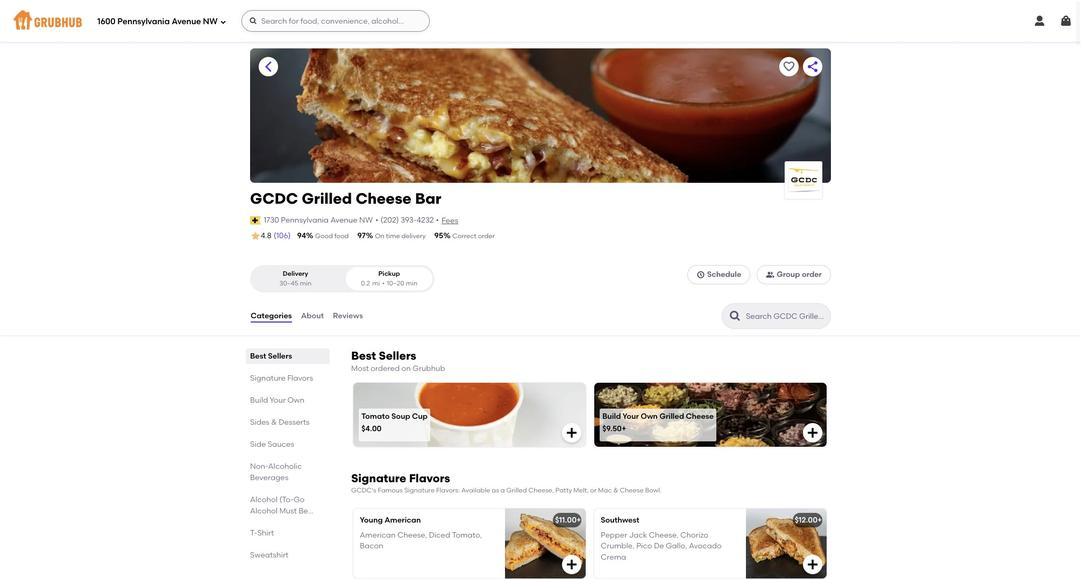 Task type: vqa. For each thing, say whether or not it's contained in the screenshot.
order
yes



Task type: locate. For each thing, give the bounding box(es) containing it.
gallo,
[[666, 542, 687, 551]]

min inside delivery 30–45 min
[[300, 279, 312, 287]]

cheese
[[356, 189, 411, 208], [686, 412, 714, 421], [620, 487, 644, 494]]

1 horizontal spatial •
[[382, 279, 385, 287]]

• right mi at the left top of page
[[382, 279, 385, 287]]

0 horizontal spatial min
[[300, 279, 312, 287]]

2 horizontal spatial cheese,
[[649, 531, 679, 540]]

avenue inside the main navigation navigation
[[172, 16, 201, 26]]

order for correct order
[[478, 232, 495, 240]]

pennsylvania for 1600
[[117, 16, 170, 26]]

0 horizontal spatial &
[[271, 418, 277, 427]]

flavors
[[287, 374, 313, 383], [409, 472, 450, 485]]

cheese, down young american
[[397, 531, 427, 540]]

side sauces tab
[[250, 439, 325, 450]]

chorizo
[[680, 531, 708, 540]]

0 vertical spatial nw
[[203, 16, 218, 26]]

svg image
[[1033, 15, 1046, 27], [249, 17, 257, 25], [220, 19, 226, 25], [565, 558, 578, 571], [806, 558, 819, 571]]

build for build your own grilled cheese $9.50 +
[[602, 412, 621, 421]]

your inside the build your own tab
[[270, 396, 286, 405]]

1 horizontal spatial flavors
[[409, 472, 450, 485]]

0 horizontal spatial best
[[250, 352, 266, 361]]

flavors up flavors:
[[409, 472, 450, 485]]

best
[[351, 349, 376, 363], [250, 352, 266, 361]]

young american image
[[505, 509, 586, 579]]

0 vertical spatial signature
[[250, 374, 286, 383]]

1730 pennsylvania avenue nw
[[264, 216, 373, 225]]

1 horizontal spatial own
[[641, 412, 658, 421]]

good
[[315, 232, 333, 240]]

grilled inside signature flavors gcdc's famous signature flavors: available as a grilled cheese, patty melt, or mac & cheese bowl.
[[506, 487, 527, 494]]

order for group order
[[802, 270, 822, 279]]

1 vertical spatial signature
[[351, 472, 406, 485]]

10–20
[[387, 279, 404, 287]]

0 vertical spatial pennsylvania
[[117, 16, 170, 26]]

pennsylvania up 94
[[281, 216, 329, 225]]

• (202) 393-4232 • fees
[[375, 216, 458, 225]]

mi
[[372, 279, 380, 287]]

flavors for signature flavors gcdc's famous signature flavors: available as a grilled cheese, patty melt, or mac & cheese bowl.
[[409, 472, 450, 485]]

0 vertical spatial order
[[478, 232, 495, 240]]

gcdc's
[[351, 487, 376, 494]]

best up signature flavors
[[250, 352, 266, 361]]

1 vertical spatial nw
[[359, 216, 373, 225]]

0 horizontal spatial +
[[577, 516, 581, 525]]

best sellers
[[250, 352, 292, 361]]

1 horizontal spatial your
[[623, 412, 639, 421]]

american up the bacon
[[360, 531, 396, 540]]

american up american cheese, diced tomato, bacon
[[385, 516, 421, 525]]

group order button
[[757, 265, 831, 285]]

soup
[[391, 412, 410, 421]]

own inside build your own grilled cheese $9.50 +
[[641, 412, 658, 421]]

sellers up signature flavors
[[268, 352, 292, 361]]

main navigation navigation
[[0, 0, 1081, 42]]

1 vertical spatial &
[[613, 487, 618, 494]]

build inside tab
[[250, 396, 268, 405]]

svg image inside schedule button
[[696, 271, 705, 279]]

cheese, up de
[[649, 531, 679, 540]]

0 horizontal spatial grilled
[[302, 189, 352, 208]]

order inside button
[[802, 270, 822, 279]]

pennsylvania inside the main navigation navigation
[[117, 16, 170, 26]]

avenue inside button
[[330, 216, 358, 225]]

1 vertical spatial cheese
[[686, 412, 714, 421]]

correct order
[[452, 232, 495, 240]]

signature flavors gcdc's famous signature flavors: available as a grilled cheese, patty melt, or mac & cheese bowl.
[[351, 472, 662, 494]]

nw
[[203, 16, 218, 26], [359, 216, 373, 225]]

0 vertical spatial avenue
[[172, 16, 201, 26]]

1 horizontal spatial grilled
[[506, 487, 527, 494]]

& right 'mac'
[[613, 487, 618, 494]]

own inside the build your own tab
[[287, 396, 304, 405]]

1 vertical spatial build
[[602, 412, 621, 421]]

melt,
[[574, 487, 589, 494]]

1 vertical spatial flavors
[[409, 472, 450, 485]]

your inside build your own grilled cheese $9.50 +
[[623, 412, 639, 421]]

+ inside build your own grilled cheese $9.50 +
[[622, 425, 626, 434]]

avenue
[[172, 16, 201, 26], [330, 216, 358, 225]]

pennsylvania
[[117, 16, 170, 26], [281, 216, 329, 225]]

diced
[[429, 531, 450, 540]]

1 horizontal spatial cheese
[[620, 487, 644, 494]]

• inside pickup 0.2 mi • 10–20 min
[[382, 279, 385, 287]]

order right group
[[802, 270, 822, 279]]

signature
[[250, 374, 286, 383], [351, 472, 406, 485], [404, 487, 435, 494]]

1 horizontal spatial build
[[602, 412, 621, 421]]

•
[[375, 216, 378, 225], [436, 216, 439, 225], [382, 279, 385, 287]]

own for build your own grilled cheese $9.50 +
[[641, 412, 658, 421]]

0 vertical spatial cheese
[[356, 189, 411, 208]]

signature up famous
[[351, 472, 406, 485]]

sellers inside the best sellers most ordered on grubhub
[[379, 349, 416, 363]]

0 horizontal spatial cheese,
[[397, 531, 427, 540]]

categories
[[251, 311, 292, 320]]

alcoholic
[[268, 462, 302, 471]]

pennsylvania inside button
[[281, 216, 329, 225]]

young
[[360, 516, 383, 525]]

1 vertical spatial grilled
[[660, 412, 684, 421]]

1 horizontal spatial &
[[613, 487, 618, 494]]

subscription pass image
[[250, 216, 261, 225]]

sellers for best sellers
[[268, 352, 292, 361]]

1 vertical spatial own
[[641, 412, 658, 421]]

Search GCDC Grilled Cheese Bar search field
[[745, 311, 827, 322]]

flavors inside signature flavors gcdc's famous signature flavors: available as a grilled cheese, patty melt, or mac & cheese bowl.
[[409, 472, 450, 485]]

about button
[[300, 297, 324, 336]]

signature down best sellers
[[250, 374, 286, 383]]

signature left flavors:
[[404, 487, 435, 494]]

1 vertical spatial american
[[360, 531, 396, 540]]

cheese, left patty
[[528, 487, 554, 494]]

0 vertical spatial &
[[271, 418, 277, 427]]

flavors inside tab
[[287, 374, 313, 383]]

non-alcoholic beverages tab
[[250, 461, 325, 484]]

0 horizontal spatial order
[[478, 232, 495, 240]]

2 vertical spatial cheese
[[620, 487, 644, 494]]

american
[[385, 516, 421, 525], [360, 531, 396, 540]]

1 horizontal spatial sellers
[[379, 349, 416, 363]]

order right correct
[[478, 232, 495, 240]]

your for build your own grilled cheese $9.50 +
[[623, 412, 639, 421]]

0 horizontal spatial flavors
[[287, 374, 313, 383]]

1 vertical spatial pennsylvania
[[281, 216, 329, 225]]

0 vertical spatial your
[[270, 396, 286, 405]]

sellers inside tab
[[268, 352, 292, 361]]

(202)
[[381, 216, 399, 225]]

non-alcoholic beverages
[[250, 462, 302, 482]]

good food
[[315, 232, 349, 240]]

1 horizontal spatial min
[[406, 279, 418, 287]]

0 horizontal spatial avenue
[[172, 16, 201, 26]]

your
[[270, 396, 286, 405], [623, 412, 639, 421]]

0 vertical spatial own
[[287, 396, 304, 405]]

0 horizontal spatial your
[[270, 396, 286, 405]]

build
[[250, 396, 268, 405], [602, 412, 621, 421]]

build up sides
[[250, 396, 268, 405]]

save this restaurant image
[[783, 60, 795, 73]]

0 horizontal spatial build
[[250, 396, 268, 405]]

sellers for best sellers most ordered on grubhub
[[379, 349, 416, 363]]

pepper
[[601, 531, 627, 540]]

avenue for 1600 pennsylvania avenue nw
[[172, 16, 201, 26]]

1 vertical spatial order
[[802, 270, 822, 279]]

gcdc grilled cheese bar logo image
[[785, 165, 822, 196]]

1 vertical spatial avenue
[[330, 216, 358, 225]]

1 horizontal spatial nw
[[359, 216, 373, 225]]

own for build your own
[[287, 396, 304, 405]]

min down delivery
[[300, 279, 312, 287]]

tab
[[250, 494, 325, 517]]

0 horizontal spatial sellers
[[268, 352, 292, 361]]

sellers up on
[[379, 349, 416, 363]]

pennsylvania right 1600
[[117, 16, 170, 26]]

option group containing delivery 30–45 min
[[250, 265, 435, 293]]

categories button
[[250, 297, 292, 336]]

bar
[[415, 189, 441, 208]]

people icon image
[[766, 271, 775, 279]]

min
[[300, 279, 312, 287], [406, 279, 418, 287]]

group
[[777, 270, 800, 279]]

fees
[[442, 216, 458, 225]]

available
[[461, 487, 490, 494]]

beverages
[[250, 473, 288, 482]]

cup
[[412, 412, 428, 421]]

1 horizontal spatial cheese,
[[528, 487, 554, 494]]

0 horizontal spatial own
[[287, 396, 304, 405]]

0 vertical spatial build
[[250, 396, 268, 405]]

1 horizontal spatial order
[[802, 270, 822, 279]]

desserts
[[279, 418, 310, 427]]

bowl.
[[645, 487, 662, 494]]

2 horizontal spatial grilled
[[660, 412, 684, 421]]

1 min from the left
[[300, 279, 312, 287]]

flavors down best sellers tab
[[287, 374, 313, 383]]

• right 4232
[[436, 216, 439, 225]]

2 horizontal spatial +
[[818, 516, 822, 525]]

order
[[478, 232, 495, 240], [802, 270, 822, 279]]

schedule
[[707, 270, 741, 279]]

nw inside button
[[359, 216, 373, 225]]

signature for signature flavors gcdc's famous signature flavors: available as a grilled cheese, patty melt, or mac & cheese bowl.
[[351, 472, 406, 485]]

sides & desserts tab
[[250, 417, 325, 428]]

on time delivery
[[375, 232, 426, 240]]

bacon
[[360, 542, 383, 551]]

best inside the best sellers most ordered on grubhub
[[351, 349, 376, 363]]

2 horizontal spatial cheese
[[686, 412, 714, 421]]

patty
[[555, 487, 572, 494]]

& right sides
[[271, 418, 277, 427]]

option group
[[250, 265, 435, 293]]

signature for signature flavors
[[250, 374, 286, 383]]

2 min from the left
[[406, 279, 418, 287]]

$4.00
[[361, 425, 382, 434]]

1 vertical spatial your
[[623, 412, 639, 421]]

shirt
[[257, 529, 274, 538]]

1 horizontal spatial avenue
[[330, 216, 358, 225]]

signature inside tab
[[250, 374, 286, 383]]

crema
[[601, 553, 626, 562]]

build up $9.50
[[602, 412, 621, 421]]

best inside tab
[[250, 352, 266, 361]]

sides & desserts
[[250, 418, 310, 427]]

1 horizontal spatial best
[[351, 349, 376, 363]]

side sauces
[[250, 440, 294, 449]]

0 vertical spatial flavors
[[287, 374, 313, 383]]

min right 10–20
[[406, 279, 418, 287]]

• left (202)
[[375, 216, 378, 225]]

0 horizontal spatial nw
[[203, 16, 218, 26]]

& inside tab
[[271, 418, 277, 427]]

fees button
[[441, 215, 459, 227]]

0.2
[[361, 279, 370, 287]]

build inside build your own grilled cheese $9.50 +
[[602, 412, 621, 421]]

0 horizontal spatial pennsylvania
[[117, 16, 170, 26]]

min inside pickup 0.2 mi • 10–20 min
[[406, 279, 418, 287]]

0 vertical spatial grilled
[[302, 189, 352, 208]]

time
[[386, 232, 400, 240]]

4.8
[[261, 231, 272, 240]]

1 horizontal spatial pennsylvania
[[281, 216, 329, 225]]

0 vertical spatial american
[[385, 516, 421, 525]]

2 vertical spatial grilled
[[506, 487, 527, 494]]

cheese,
[[528, 487, 554, 494], [397, 531, 427, 540], [649, 531, 679, 540]]

avenue for 1730 pennsylvania avenue nw
[[330, 216, 358, 225]]

1 horizontal spatial +
[[622, 425, 626, 434]]

svg image
[[1060, 15, 1072, 27], [696, 271, 705, 279], [565, 427, 578, 440], [806, 427, 819, 440]]

Search for food, convenience, alcohol... search field
[[241, 10, 430, 32]]

nw inside the main navigation navigation
[[203, 16, 218, 26]]

best up most
[[351, 349, 376, 363]]

1600
[[97, 16, 115, 26]]



Task type: describe. For each thing, give the bounding box(es) containing it.
95
[[434, 231, 443, 240]]

t-shirt tab
[[250, 528, 325, 539]]

your for build your own
[[270, 396, 286, 405]]

young american
[[360, 516, 421, 525]]

search icon image
[[729, 310, 742, 323]]

gcdc grilled cheese bar
[[250, 189, 441, 208]]

famous
[[378, 487, 403, 494]]

4232
[[417, 216, 434, 225]]

southwest
[[601, 516, 639, 525]]

gcdc
[[250, 189, 298, 208]]

0 horizontal spatial •
[[375, 216, 378, 225]]

ordered
[[371, 364, 400, 373]]

american cheese, diced tomato, bacon
[[360, 531, 482, 551]]

group order
[[777, 270, 822, 279]]

side
[[250, 440, 266, 449]]

avocado
[[689, 542, 722, 551]]

on
[[375, 232, 384, 240]]

de
[[654, 542, 664, 551]]

$12.00 +
[[795, 516, 822, 525]]

star icon image
[[250, 231, 261, 242]]

cheese, inside pepper jack cheese, chorizo crumble, pico de gallo, avocado crema
[[649, 531, 679, 540]]

tomato soup cup $4.00
[[361, 412, 428, 434]]

sweatshirt tab
[[250, 550, 325, 561]]

+ for pepper jack cheese, chorizo crumble, pico de gallo, avocado crema
[[818, 516, 822, 525]]

as
[[492, 487, 499, 494]]

food
[[334, 232, 349, 240]]

mac
[[598, 487, 612, 494]]

1600 pennsylvania avenue nw
[[97, 16, 218, 26]]

nw for 1730 pennsylvania avenue nw
[[359, 216, 373, 225]]

american inside american cheese, diced tomato, bacon
[[360, 531, 396, 540]]

1730 pennsylvania avenue nw button
[[263, 214, 373, 226]]

t-
[[250, 529, 257, 538]]

2 vertical spatial signature
[[404, 487, 435, 494]]

about
[[301, 311, 324, 320]]

flavors for signature flavors
[[287, 374, 313, 383]]

a
[[501, 487, 505, 494]]

build your own grilled cheese $9.50 +
[[602, 412, 714, 434]]

reviews button
[[332, 297, 363, 336]]

$9.50
[[602, 425, 622, 434]]

& inside signature flavors gcdc's famous signature flavors: available as a grilled cheese, patty melt, or mac & cheese bowl.
[[613, 487, 618, 494]]

sauces
[[268, 440, 294, 449]]

pennsylvania for 1730
[[281, 216, 329, 225]]

svg image inside the main navigation navigation
[[1060, 15, 1072, 27]]

94
[[297, 231, 306, 240]]

on
[[401, 364, 411, 373]]

share icon image
[[806, 60, 819, 73]]

nw for 1600 pennsylvania avenue nw
[[203, 16, 218, 26]]

caret left icon image
[[262, 60, 275, 73]]

cheese, inside american cheese, diced tomato, bacon
[[397, 531, 427, 540]]

sides
[[250, 418, 269, 427]]

pickup 0.2 mi • 10–20 min
[[361, 270, 418, 287]]

flavors:
[[436, 487, 460, 494]]

97
[[357, 231, 366, 240]]

build your own
[[250, 396, 304, 405]]

0 horizontal spatial cheese
[[356, 189, 411, 208]]

cheese inside build your own grilled cheese $9.50 +
[[686, 412, 714, 421]]

$11.00
[[555, 516, 577, 525]]

best sellers tab
[[250, 351, 325, 362]]

delivery
[[283, 270, 308, 278]]

schedule button
[[687, 265, 750, 285]]

tomato,
[[452, 531, 482, 540]]

delivery 30–45 min
[[279, 270, 312, 287]]

pico
[[636, 542, 652, 551]]

(202) 393-4232 button
[[381, 215, 434, 226]]

jack
[[629, 531, 647, 540]]

reviews
[[333, 311, 363, 320]]

best for best sellers most ordered on grubhub
[[351, 349, 376, 363]]

grubhub
[[413, 364, 445, 373]]

or
[[590, 487, 597, 494]]

2 horizontal spatial •
[[436, 216, 439, 225]]

grilled inside build your own grilled cheese $9.50 +
[[660, 412, 684, 421]]

build for build your own
[[250, 396, 268, 405]]

best sellers most ordered on grubhub
[[351, 349, 445, 373]]

most
[[351, 364, 369, 373]]

pickup
[[378, 270, 400, 278]]

sweatshirt
[[250, 551, 288, 560]]

southwest image
[[746, 509, 827, 579]]

30–45
[[279, 279, 298, 287]]

$11.00 +
[[555, 516, 581, 525]]

393-
[[401, 216, 417, 225]]

delivery
[[402, 232, 426, 240]]

(106)
[[274, 231, 291, 240]]

build your own tab
[[250, 395, 325, 406]]

best for best sellers
[[250, 352, 266, 361]]

signature flavors tab
[[250, 373, 325, 384]]

cheese, inside signature flavors gcdc's famous signature flavors: available as a grilled cheese, patty melt, or mac & cheese bowl.
[[528, 487, 554, 494]]

correct
[[452, 232, 476, 240]]

t-shirt
[[250, 529, 274, 538]]

cheese inside signature flavors gcdc's famous signature flavors: available as a grilled cheese, patty melt, or mac & cheese bowl.
[[620, 487, 644, 494]]

$12.00
[[795, 516, 818, 525]]

+ for american cheese, diced tomato, bacon
[[577, 516, 581, 525]]

crumble,
[[601, 542, 635, 551]]

1730
[[264, 216, 279, 225]]

non-
[[250, 462, 268, 471]]



